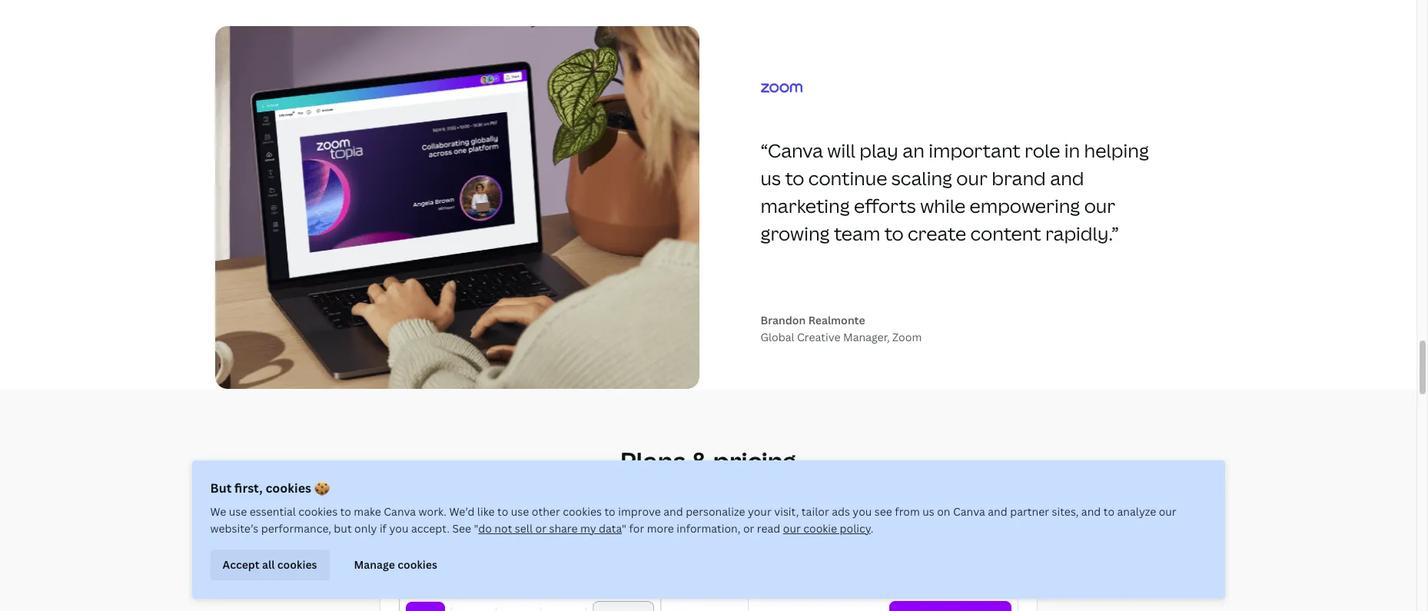 Task type: describe. For each thing, give the bounding box(es) containing it.
important
[[929, 137, 1021, 163]]

we
[[210, 504, 226, 519]]

cookies up the my
[[563, 504, 602, 519]]

our down visit,
[[783, 521, 801, 536]]

our up rapidly."
[[1084, 193, 1116, 218]]

1 horizontal spatial for
[[884, 490, 901, 507]]

while
[[920, 193, 966, 218]]

teams
[[771, 490, 809, 507]]

our inside we use essential cookies to make canva work. we'd like to use other cookies to improve and personalize your visit, tailor ads you see from us on canva and partner sites, and to analyze our website's performance, but only if you accept. see "
[[1159, 504, 1177, 519]]

0 horizontal spatial for
[[629, 521, 644, 536]]

.
[[871, 521, 874, 536]]

information,
[[677, 521, 741, 536]]

marketing
[[761, 193, 850, 218]]

"canva will play an important role in helping us to continue scaling our brand and marketing efforts while empowering our growing team to create content rapidly."
[[761, 137, 1149, 246]]

policy
[[840, 521, 871, 536]]

accept all cookies button
[[210, 550, 329, 580]]

growing
[[761, 221, 830, 246]]

all
[[262, 557, 275, 572]]

right
[[853, 490, 881, 507]]

manage
[[354, 557, 395, 572]]

1 horizontal spatial or
[[743, 521, 754, 536]]

brandon
[[761, 313, 806, 328]]

🍪
[[314, 480, 330, 497]]

canva.
[[626, 490, 666, 507]]

read
[[757, 521, 780, 536]]

1 use from the left
[[229, 504, 247, 519]]

&
[[691, 445, 708, 478]]

first,
[[235, 480, 263, 497]]

1 vertical spatial team
[[579, 490, 609, 507]]

continue
[[809, 165, 887, 191]]

and left partner
[[988, 504, 1008, 519]]

your inside we use essential cookies to make canva work. we'd like to use other cookies to improve and personalize your visit, tailor ads you see from us on canva and partner sites, and to analyze our website's performance, but only if you accept. see "
[[748, 504, 772, 519]]

if inside we use essential cookies to make canva work. we'd like to use other cookies to improve and personalize your visit, tailor ads you see from us on canva and partner sites, and to analyze our website's performance, but only if you accept. see "
[[380, 521, 387, 536]]

to down "canva
[[785, 165, 804, 191]]

make
[[354, 504, 381, 519]]

cookies down accept.
[[398, 557, 437, 572]]

2 horizontal spatial or
[[755, 490, 768, 507]]

do
[[478, 521, 492, 536]]

helping
[[1084, 137, 1149, 163]]

essential
[[250, 504, 296, 519]]

1 vertical spatial in
[[612, 490, 623, 507]]

zoom image
[[761, 83, 802, 93]]

share
[[549, 521, 578, 536]]

sell
[[515, 521, 533, 536]]

on
[[937, 504, 950, 519]]

to up data
[[604, 504, 616, 519]]

accept all cookies
[[223, 557, 317, 572]]

personalize
[[686, 504, 745, 519]]

cookies down '🍪'
[[298, 504, 338, 519]]

like
[[477, 504, 495, 519]]

data
[[599, 521, 622, 536]]

our down the important
[[957, 165, 988, 191]]

see
[[875, 504, 892, 519]]

brand
[[992, 165, 1046, 191]]

improve
[[618, 504, 661, 519]]

work.
[[419, 504, 447, 519]]

manager,
[[843, 330, 890, 345]]

free
[[728, 490, 752, 507]]



Task type: vqa. For each thing, say whether or not it's contained in the screenshot.
Open Canva
no



Task type: locate. For each thing, give the bounding box(es) containing it.
0 vertical spatial for
[[884, 490, 901, 507]]

0 horizontal spatial canva
[[384, 504, 416, 519]]

do not sell or share my data link
[[478, 521, 622, 536]]

if
[[694, 490, 702, 507], [380, 521, 387, 536]]

in right role
[[1064, 137, 1080, 163]]

and
[[1050, 165, 1084, 191], [664, 504, 683, 519], [988, 504, 1008, 519], [1081, 504, 1101, 519]]

only
[[354, 521, 377, 536]]

1 canva from the left
[[384, 504, 416, 519]]

see
[[669, 490, 691, 507], [452, 521, 471, 536]]

play
[[860, 137, 899, 163]]

or right 'free'
[[755, 490, 768, 507]]

2 " from the left
[[622, 521, 627, 536]]

plan
[[812, 490, 838, 507]]

for left you.
[[884, 490, 901, 507]]

1 horizontal spatial use
[[511, 504, 529, 519]]

team inside "canva will play an important role in helping us to continue scaling our brand and marketing efforts while empowering our growing team to create content rapidly."
[[834, 221, 880, 246]]

your right with on the bottom left
[[549, 490, 576, 507]]

my
[[580, 521, 596, 536]]

we'd
[[449, 504, 475, 519]]

performance,
[[261, 521, 331, 536]]

plans & pricing
[[620, 445, 796, 478]]

in inside "canva will play an important role in helping us to continue scaling our brand and marketing efforts while empowering our growing team to create content rapidly."
[[1064, 137, 1080, 163]]

you.
[[904, 490, 929, 507]]

with
[[520, 490, 546, 507]]

plans
[[620, 445, 686, 478]]

your up read on the right
[[748, 504, 772, 519]]

your
[[549, 490, 576, 507], [748, 504, 772, 519]]

if right only
[[380, 521, 387, 536]]

to up but
[[340, 504, 351, 519]]

or right sell
[[535, 521, 547, 536]]

cookies up essential
[[266, 480, 311, 497]]

but
[[210, 480, 232, 497]]

0 horizontal spatial in
[[612, 490, 623, 507]]

0 vertical spatial in
[[1064, 137, 1080, 163]]

creative
[[797, 330, 841, 345]]

team
[[834, 221, 880, 246], [579, 490, 609, 507]]

if up the 'information,' at the bottom of page
[[694, 490, 702, 507]]

1 horizontal spatial "
[[622, 521, 627, 536]]

0 horizontal spatial team
[[579, 490, 609, 507]]

scaling
[[892, 165, 952, 191]]

1 horizontal spatial canva
[[953, 504, 985, 519]]

us down "canva
[[761, 165, 781, 191]]

1 horizontal spatial team
[[834, 221, 880, 246]]

our
[[957, 165, 988, 191], [1084, 193, 1116, 218], [705, 490, 725, 507], [1159, 504, 1177, 519], [783, 521, 801, 536]]

empowering
[[970, 193, 1080, 218]]

our cookie policy link
[[783, 521, 871, 536]]

we use essential cookies to make canva work. we'd like to use other cookies to improve and personalize your visit, tailor ads you see from us on canva and partner sites, and to analyze our website's performance, but only if you accept. see "
[[210, 504, 1177, 536]]

1 horizontal spatial you
[[853, 504, 872, 519]]

us inside we use essential cookies to make canva work. we'd like to use other cookies to improve and personalize your visit, tailor ads you see from us on canva and partner sites, and to analyze our website's performance, but only if you accept. see "
[[923, 504, 935, 519]]

you left accept.
[[389, 521, 409, 536]]

role
[[1025, 137, 1060, 163]]

1 horizontal spatial in
[[1064, 137, 1080, 163]]

team down efforts at the right of page
[[834, 221, 880, 246]]

not
[[495, 521, 512, 536]]

0 horizontal spatial "
[[474, 521, 478, 536]]

from
[[895, 504, 920, 519]]

but
[[334, 521, 352, 536]]

canva right make on the bottom of page
[[384, 504, 416, 519]]

"canva
[[761, 137, 823, 163]]

our right "analyze"
[[1159, 504, 1177, 519]]

1 horizontal spatial us
[[923, 504, 935, 519]]

0 vertical spatial you
[[853, 504, 872, 519]]

other
[[532, 504, 560, 519]]

cookies
[[266, 480, 311, 497], [298, 504, 338, 519], [563, 504, 602, 519], [277, 557, 317, 572], [398, 557, 437, 572]]

brandon realmonte global creative manager, zoom
[[761, 313, 922, 345]]

0 horizontal spatial if
[[380, 521, 387, 536]]

and inside "canva will play an important role in helping us to continue scaling our brand and marketing efforts while empowering our growing team to create content rapidly."
[[1050, 165, 1084, 191]]

to left "analyze"
[[1104, 504, 1115, 519]]

us left on
[[923, 504, 935, 519]]

create
[[908, 221, 966, 246]]

is
[[841, 490, 850, 507]]

for
[[884, 490, 901, 507], [629, 521, 644, 536]]

0 vertical spatial us
[[761, 165, 781, 191]]

and up do not sell or share my data " for more information, or read our cookie policy .
[[664, 504, 683, 519]]

2 canva from the left
[[953, 504, 985, 519]]

efforts
[[854, 193, 916, 218]]

content
[[970, 221, 1041, 246]]

use
[[229, 504, 247, 519], [511, 504, 529, 519]]

0 vertical spatial see
[[669, 490, 691, 507]]

1 horizontal spatial if
[[694, 490, 702, 507]]

do not sell or share my data " for more information, or read our cookie policy .
[[478, 521, 874, 536]]

team up the my
[[579, 490, 609, 507]]

visit,
[[774, 504, 799, 519]]

0 horizontal spatial or
[[535, 521, 547, 536]]

and right sites,
[[1081, 504, 1101, 519]]

0 horizontal spatial your
[[549, 490, 576, 507]]

1 vertical spatial us
[[923, 504, 935, 519]]

0 vertical spatial if
[[694, 490, 702, 507]]

1 vertical spatial you
[[389, 521, 409, 536]]

" down like
[[474, 521, 478, 536]]

work
[[487, 490, 517, 507]]

"
[[474, 521, 478, 536], [622, 521, 627, 536]]

cookie
[[803, 521, 837, 536]]

accept.
[[411, 521, 450, 536]]

pricing
[[713, 445, 796, 478]]

and down role
[[1050, 165, 1084, 191]]

tailor
[[802, 504, 829, 519]]

" inside we use essential cookies to make canva work. we'd like to use other cookies to improve and personalize your visit, tailor ads you see from us on canva and partner sites, and to analyze our website's performance, but only if you accept. see "
[[474, 521, 478, 536]]

1 horizontal spatial your
[[748, 504, 772, 519]]

2 use from the left
[[511, 504, 529, 519]]

us inside "canva will play an important role in helping us to continue scaling our brand and marketing efforts while empowering our growing team to create content rapidly."
[[761, 165, 781, 191]]

in
[[1064, 137, 1080, 163], [612, 490, 623, 507]]

zoom
[[893, 330, 922, 345]]

website's
[[210, 521, 258, 536]]

us
[[761, 165, 781, 191], [923, 504, 935, 519]]

partner
[[1010, 504, 1049, 519]]

cookies right all
[[277, 557, 317, 572]]

1 vertical spatial for
[[629, 521, 644, 536]]

" down improve
[[622, 521, 627, 536]]

0 horizontal spatial us
[[761, 165, 781, 191]]

or
[[755, 490, 768, 507], [535, 521, 547, 536], [743, 521, 754, 536]]

to right like
[[497, 504, 508, 519]]

you up policy
[[853, 504, 872, 519]]

see up do not sell or share my data " for more information, or read our cookie policy .
[[669, 490, 691, 507]]

manage cookies
[[354, 557, 437, 572]]

canva right on
[[953, 504, 985, 519]]

see down we'd
[[452, 521, 471, 536]]

0 vertical spatial team
[[834, 221, 880, 246]]

accept
[[223, 557, 260, 572]]

canva
[[384, 504, 416, 519], [953, 504, 985, 519]]

an
[[903, 137, 925, 163]]

for down improve
[[629, 521, 644, 536]]

analyze
[[1117, 504, 1156, 519]]

to
[[785, 165, 804, 191], [884, 221, 904, 246], [340, 504, 351, 519], [497, 504, 508, 519], [604, 504, 616, 519], [1104, 504, 1115, 519]]

0 horizontal spatial see
[[452, 521, 471, 536]]

sites,
[[1052, 504, 1079, 519]]

0 horizontal spatial use
[[229, 504, 247, 519]]

our left 'free'
[[705, 490, 725, 507]]

or left read on the right
[[743, 521, 754, 536]]

realmonte
[[808, 313, 865, 328]]

1 " from the left
[[474, 521, 478, 536]]

use up sell
[[511, 504, 529, 519]]

work with your team in canva. see if our free or teams plan is right for you.
[[487, 490, 929, 507]]

global
[[761, 330, 794, 345]]

you
[[853, 504, 872, 519], [389, 521, 409, 536]]

use up website's
[[229, 504, 247, 519]]

but first, cookies 🍪
[[210, 480, 330, 497]]

1 vertical spatial see
[[452, 521, 471, 536]]

will
[[827, 137, 855, 163]]

manage cookies button
[[342, 550, 450, 580]]

ads
[[832, 504, 850, 519]]

rapidly."
[[1045, 221, 1119, 246]]

0 horizontal spatial you
[[389, 521, 409, 536]]

see inside we use essential cookies to make canva work. we'd like to use other cookies to improve and personalize your visit, tailor ads you see from us on canva and partner sites, and to analyze our website's performance, but only if you accept. see "
[[452, 521, 471, 536]]

in left canva. at bottom left
[[612, 490, 623, 507]]

more
[[647, 521, 674, 536]]

1 horizontal spatial see
[[669, 490, 691, 507]]

to down efforts at the right of page
[[884, 221, 904, 246]]

1 vertical spatial if
[[380, 521, 387, 536]]



